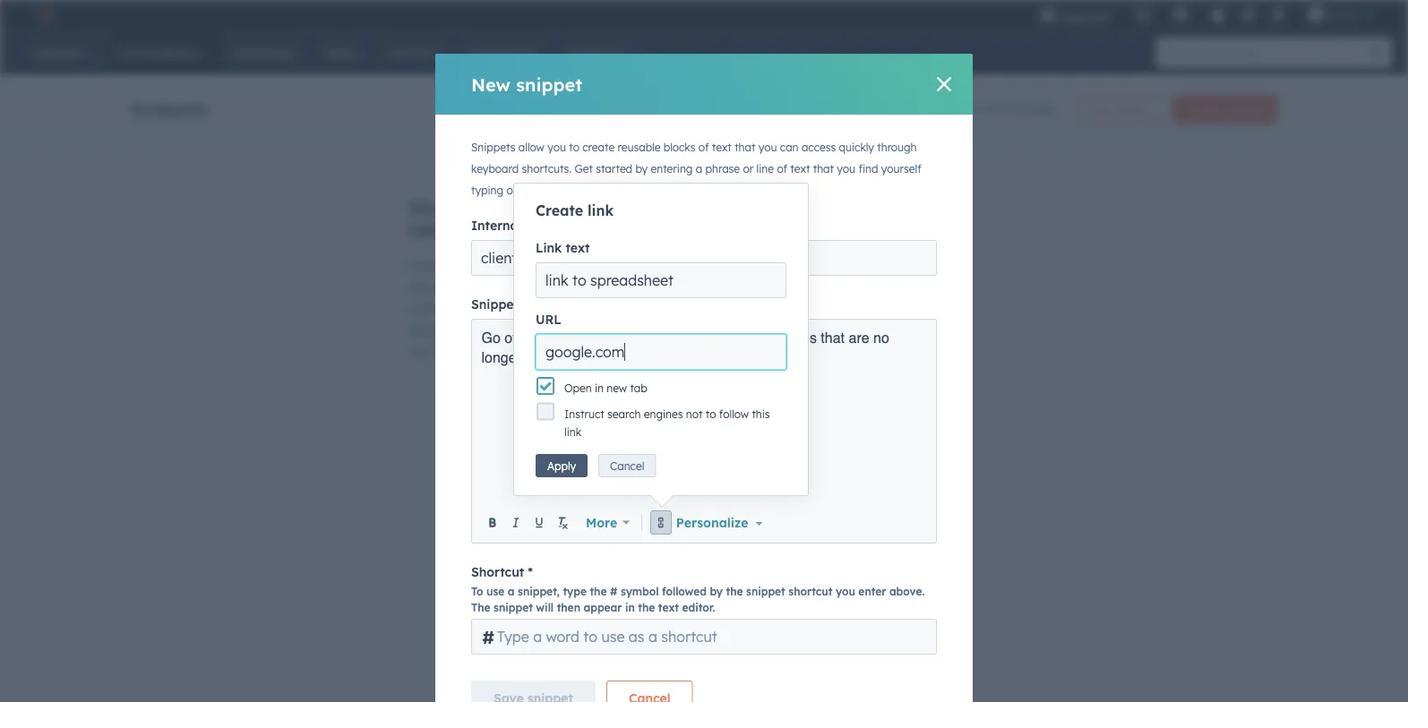 Task type: locate. For each thing, give the bounding box(es) containing it.
emails up same
[[409, 323, 447, 338]]

0 vertical spatial #
[[610, 585, 618, 598]]

text inside shortcut to use a snippet, type the # symbol followed by the snippet shortcut you enter above. the snippet will then appear in the text editor.
[[658, 601, 679, 614]]

in down symbol
[[625, 601, 635, 614]]

snippets inside snippets allow you to create reusable blocks of text that you can access quickly through keyboard shortcuts. get started by entering a phrase or line of text that you find yourself typing often, like a greeting or meeting agenda.
[[471, 141, 516, 154]]

follow
[[719, 407, 749, 421]]

1 vertical spatial emails
[[485, 280, 524, 295]]

will
[[536, 601, 554, 614]]

and left agenda.
[[637, 196, 671, 219]]

you
[[548, 141, 566, 154], [759, 141, 777, 154], [837, 162, 856, 176], [836, 585, 856, 598]]

1 vertical spatial create
[[536, 202, 583, 220]]

and right lists
[[706, 329, 730, 346]]

save time writing emails and taking notes
[[409, 196, 671, 241]]

1 horizontal spatial create
[[536, 202, 583, 220]]

snippets
[[131, 97, 209, 120], [471, 141, 516, 154]]

link inside instruct search engines not to follow this link
[[565, 426, 582, 439]]

emails inside save time writing emails and taking notes
[[573, 196, 631, 219]]

1 vertical spatial notes
[[409, 301, 441, 317]]

0 horizontal spatial #
[[482, 626, 495, 648]]

shortcut element
[[471, 619, 937, 655]]

0 vertical spatial emails
[[573, 196, 631, 219]]

1 horizontal spatial new
[[1092, 103, 1115, 116]]

dialog containing new snippet
[[436, 54, 973, 703]]

to right sent at the top left of the page
[[556, 280, 568, 295]]

1 vertical spatial by
[[710, 585, 723, 598]]

2 vertical spatial create
[[409, 258, 448, 274]]

0 horizontal spatial new
[[471, 73, 511, 95]]

create inside create shortcuts to your most common responses in emails sent to prospects and notes logged in your crm. quickly send emails and log notes without having to type the same thing over and over.
[[409, 258, 448, 274]]

0 vertical spatial that
[[735, 141, 756, 154]]

same
[[431, 344, 463, 360]]

create up responses
[[409, 258, 448, 274]]

1 vertical spatial type
[[563, 585, 587, 598]]

type up then
[[563, 585, 587, 598]]

0 vertical spatial link
[[588, 202, 614, 220]]

to inside instruct search engines not to follow this link
[[706, 407, 716, 421]]

0 horizontal spatial of
[[699, 141, 709, 154]]

that down access
[[813, 162, 834, 176]]

the left same
[[409, 344, 428, 360]]

notes inside save time writing emails and taking notes
[[472, 219, 521, 241]]

over inside create shortcuts to your most common responses in emails sent to prospects and notes logged in your crm. quickly send emails and log notes without having to type the same thing over and over.
[[501, 344, 526, 360]]

1 horizontal spatial of
[[777, 162, 788, 176]]

the up the appear
[[590, 585, 607, 598]]

new up keyboard
[[471, 73, 511, 95]]

funky
[[1328, 7, 1359, 22]]

in inside shortcut to use a snippet, type the # symbol followed by the snippet shortcut you enter above. the snippet will then appear in the text editor.
[[625, 601, 635, 614]]

0 vertical spatial or
[[743, 162, 754, 176]]

emails up snippet text
[[485, 280, 524, 295]]

create for create snippet
[[1188, 103, 1222, 116]]

longer
[[482, 349, 522, 366]]

get
[[575, 162, 593, 176]]

that for text
[[735, 141, 756, 154]]

to
[[471, 585, 484, 598]]

access
[[802, 141, 836, 154]]

snippet,
[[518, 585, 560, 598]]

1 horizontal spatial #
[[610, 585, 618, 598]]

create for create link
[[536, 202, 583, 220]]

1 vertical spatial link
[[565, 426, 582, 439]]

and up the 'send'
[[633, 280, 656, 295]]

snippets inside banner
[[131, 97, 209, 120]]

that up phrase
[[735, 141, 756, 154]]

use
[[487, 585, 505, 598]]

a up agenda.
[[696, 162, 703, 176]]

1 vertical spatial #
[[482, 626, 495, 648]]

search image
[[1371, 47, 1384, 59]]

tab
[[630, 382, 648, 395]]

a right like
[[559, 184, 565, 197]]

1 vertical spatial new
[[1092, 103, 1115, 116]]

new
[[607, 382, 627, 395]]

new folder button
[[1077, 95, 1162, 124]]

most
[[556, 258, 586, 274]]

that for ones
[[821, 329, 845, 346]]

like
[[539, 184, 556, 197]]

# up the appear
[[610, 585, 618, 598]]

notes up shortcuts
[[472, 219, 521, 241]]

Link text text field
[[536, 263, 787, 298]]

that
[[735, 141, 756, 154], [813, 162, 834, 176], [821, 329, 845, 346]]

common
[[589, 258, 641, 274]]

editor.
[[682, 601, 715, 614]]

learn
[[721, 184, 752, 197]]

1 vertical spatial snippets
[[471, 141, 516, 154]]

Go over old, unclaimed clients lists and remove ones that are no longer relevant. text field
[[482, 328, 928, 507]]

internal name
[[471, 218, 560, 233]]

emails down started
[[573, 196, 631, 219]]

0 vertical spatial snippets
[[131, 97, 209, 120]]

create right "folder" in the right of the page
[[1188, 103, 1222, 116]]

of right "blocks"
[[699, 141, 709, 154]]

0 horizontal spatial by
[[636, 162, 648, 176]]

ones
[[786, 329, 817, 346]]

0 horizontal spatial create
[[409, 258, 448, 274]]

over up longer
[[505, 329, 533, 346]]

0 vertical spatial create
[[1188, 103, 1222, 116]]

1 horizontal spatial snippets
[[471, 141, 516, 154]]

snippets banner
[[131, 90, 1278, 124]]

the
[[409, 344, 428, 360], [590, 585, 607, 598], [726, 585, 743, 598], [638, 601, 655, 614]]

1 vertical spatial your
[[503, 301, 529, 317]]

to right not
[[706, 407, 716, 421]]

snippet down search hubspot search field
[[1225, 103, 1263, 116]]

to right shortcuts
[[510, 258, 522, 274]]

line
[[757, 162, 774, 176]]

text up most
[[566, 240, 590, 256]]

link down greeting
[[588, 202, 614, 220]]

upgrade image
[[1040, 8, 1056, 24]]

2 vertical spatial that
[[821, 329, 845, 346]]

2 vertical spatial a
[[508, 585, 515, 598]]

instruct
[[565, 407, 605, 421]]

type inside shortcut to use a snippet, type the # symbol followed by the snippet shortcut you enter above. the snippet will then appear in the text editor.
[[563, 585, 587, 598]]

over inside go over old, unclaimed clients lists and remove ones that are no longer relevant.
[[505, 329, 533, 346]]

a right use on the left bottom of the page
[[508, 585, 515, 598]]

send
[[614, 301, 642, 317]]

the
[[471, 601, 491, 614]]

snippet text
[[471, 297, 547, 312]]

0 horizontal spatial snippets
[[131, 97, 209, 120]]

of
[[984, 101, 996, 117], [699, 141, 709, 154], [777, 162, 788, 176]]

and
[[637, 196, 671, 219], [633, 280, 656, 295], [450, 323, 473, 338], [706, 329, 730, 346], [530, 344, 553, 360]]

notes down responses
[[409, 301, 441, 317]]

0 horizontal spatial a
[[508, 585, 515, 598]]

#
[[610, 585, 618, 598], [482, 626, 495, 648]]

you inside shortcut to use a snippet, type the # symbol followed by the snippet shortcut you enter above. the snippet will then appear in the text editor.
[[836, 585, 856, 598]]

snippet down use on the left bottom of the page
[[494, 601, 533, 614]]

or
[[743, 162, 754, 176], [614, 184, 624, 197]]

in left new
[[595, 382, 604, 395]]

of left 5
[[984, 101, 996, 117]]

1 horizontal spatial type
[[642, 323, 668, 338]]

in
[[471, 280, 482, 295], [489, 301, 500, 317], [595, 382, 604, 395], [625, 601, 635, 614]]

text up the link opens in a new window icon
[[791, 162, 810, 176]]

go
[[482, 329, 501, 346]]

clients
[[633, 329, 674, 346]]

1 horizontal spatial a
[[559, 184, 565, 197]]

more.
[[755, 184, 785, 197]]

over right 'thing'
[[501, 344, 526, 360]]

search button
[[1362, 38, 1393, 68]]

by down reusable
[[636, 162, 648, 176]]

your down sent at the top left of the page
[[503, 301, 529, 317]]

text
[[712, 141, 732, 154], [791, 162, 810, 176], [566, 240, 590, 256], [523, 297, 547, 312], [658, 601, 679, 614]]

notifications button
[[1263, 0, 1294, 29]]

that left are
[[821, 329, 845, 346]]

upgrade
[[1060, 9, 1110, 23]]

personalize button
[[673, 513, 767, 533]]

text down the followed
[[658, 601, 679, 614]]

dialog
[[436, 54, 973, 703]]

of right line
[[777, 162, 788, 176]]

2 horizontal spatial create
[[1188, 103, 1222, 116]]

and inside go over old, unclaimed clients lists and remove ones that are no longer relevant.
[[706, 329, 730, 346]]

by
[[636, 162, 648, 176], [710, 585, 723, 598]]

1 horizontal spatial or
[[743, 162, 754, 176]]

create down like
[[536, 202, 583, 220]]

or left line
[[743, 162, 754, 176]]

# down the
[[482, 626, 495, 648]]

open
[[565, 382, 592, 395]]

and down the without
[[530, 344, 553, 360]]

1 horizontal spatial by
[[710, 585, 723, 598]]

0 vertical spatial your
[[526, 258, 552, 274]]

link down the instruct
[[565, 426, 582, 439]]

2 horizontal spatial a
[[696, 162, 703, 176]]

notes down snippet text
[[499, 323, 531, 338]]

a
[[696, 162, 703, 176], [559, 184, 565, 197], [508, 585, 515, 598]]

new inside button
[[1092, 103, 1115, 116]]

logged
[[445, 301, 486, 317]]

time
[[458, 196, 498, 219]]

create shortcuts to your most common responses in emails sent to prospects and notes logged in your crm. quickly send emails and log notes without having to type the same thing over and over.
[[409, 258, 668, 360]]

notifications image
[[1271, 8, 1287, 24]]

menu
[[1028, 0, 1387, 29]]

0 vertical spatial of
[[984, 101, 996, 117]]

0 vertical spatial new
[[471, 73, 511, 95]]

create inside button
[[1188, 103, 1222, 116]]

to
[[569, 141, 580, 154], [510, 258, 522, 274], [556, 280, 568, 295], [626, 323, 638, 338], [706, 407, 716, 421]]

the inside create shortcuts to your most common responses in emails sent to prospects and notes logged in your crm. quickly send emails and log notes without having to type the same thing over and over.
[[409, 344, 428, 360]]

0 of 5 created
[[973, 101, 1055, 117]]

name
[[526, 218, 560, 233]]

open in new tab
[[565, 382, 648, 395]]

2 horizontal spatial emails
[[573, 196, 631, 219]]

menu item
[[1123, 0, 1126, 29]]

to down the 'send'
[[626, 323, 638, 338]]

your
[[526, 258, 552, 274], [503, 301, 529, 317]]

0 vertical spatial type
[[642, 323, 668, 338]]

type down the 'send'
[[642, 323, 668, 338]]

you left enter
[[836, 585, 856, 598]]

0 horizontal spatial type
[[563, 585, 587, 598]]

close image
[[937, 77, 952, 91]]

your down link
[[526, 258, 552, 274]]

that inside go over old, unclaimed clients lists and remove ones that are no longer relevant.
[[821, 329, 845, 346]]

1 vertical spatial of
[[699, 141, 709, 154]]

0 horizontal spatial link
[[565, 426, 582, 439]]

1 vertical spatial or
[[614, 184, 624, 197]]

the down symbol
[[638, 601, 655, 614]]

engines
[[644, 407, 683, 421]]

crm.
[[533, 301, 563, 317]]

are
[[849, 329, 870, 346]]

a inside shortcut to use a snippet, type the # symbol followed by the snippet shortcut you enter above. the snippet will then appear in the text editor.
[[508, 585, 515, 598]]

over
[[505, 329, 533, 346], [501, 344, 526, 360]]

1 horizontal spatial emails
[[485, 280, 524, 295]]

Type a word to use as a shortcut text field
[[471, 619, 937, 655]]

1 vertical spatial a
[[559, 184, 565, 197]]

0 vertical spatial notes
[[472, 219, 521, 241]]

snippet up allow
[[516, 73, 583, 95]]

emails
[[573, 196, 631, 219], [485, 280, 524, 295], [409, 323, 447, 338]]

to up the get
[[569, 141, 580, 154]]

2 vertical spatial of
[[777, 162, 788, 176]]

by up editor.
[[710, 585, 723, 598]]

0 horizontal spatial emails
[[409, 323, 447, 338]]

0 vertical spatial by
[[636, 162, 648, 176]]

or down started
[[614, 184, 624, 197]]

having
[[582, 323, 622, 338]]

the right the followed
[[726, 585, 743, 598]]

settings link
[[1237, 5, 1260, 24]]

blocks
[[664, 141, 696, 154]]

new folder
[[1092, 103, 1147, 116]]

snippet left the shortcut
[[747, 585, 786, 598]]

phrase
[[706, 162, 740, 176]]

sent
[[527, 280, 552, 295]]

snippet inside button
[[1225, 103, 1263, 116]]

2 horizontal spatial of
[[984, 101, 996, 117]]

marketplaces image
[[1173, 8, 1189, 24]]

text down sent at the top left of the page
[[523, 297, 547, 312]]

new left "folder" in the right of the page
[[1092, 103, 1115, 116]]



Task type: describe. For each thing, give the bounding box(es) containing it.
remove
[[734, 329, 782, 346]]

meeting
[[627, 184, 669, 197]]

allow
[[519, 141, 545, 154]]

type inside create shortcuts to your most common responses in emails sent to prospects and notes logged in your crm. quickly send emails and log notes without having to type the same thing over and over.
[[642, 323, 668, 338]]

created
[[1010, 101, 1055, 117]]

typing
[[471, 184, 504, 197]]

appear
[[584, 601, 622, 614]]

link
[[536, 240, 562, 256]]

Search HubSpot search field
[[1157, 38, 1376, 68]]

search
[[608, 407, 641, 421]]

hubspot link
[[22, 4, 67, 25]]

can
[[780, 141, 799, 154]]

you up shortcuts.
[[548, 141, 566, 154]]

of inside snippets banner
[[984, 101, 996, 117]]

link text
[[536, 240, 590, 256]]

above.
[[890, 585, 925, 598]]

prospects
[[571, 280, 630, 295]]

funky town image
[[1308, 6, 1324, 22]]

this
[[752, 407, 770, 421]]

1 horizontal spatial link
[[588, 202, 614, 220]]

shortcuts
[[452, 258, 507, 274]]

old,
[[537, 329, 560, 346]]

hubspot image
[[32, 4, 54, 25]]

through
[[878, 141, 917, 154]]

log
[[477, 323, 495, 338]]

relevant.
[[526, 349, 581, 366]]

over.
[[556, 344, 583, 360]]

Internal name text field
[[471, 240, 937, 276]]

and down logged
[[450, 323, 473, 338]]

you left the can
[[759, 141, 777, 154]]

snippets for snippets allow you to create reusable blocks of text that you can access quickly through keyboard shortcuts. get started by entering a phrase or line of text that you find yourself typing often, like a greeting or meeting agenda.
[[471, 141, 516, 154]]

in down shortcuts
[[471, 280, 482, 295]]

more
[[586, 515, 618, 531]]

calling icon button
[[1128, 2, 1159, 26]]

unclaimed
[[564, 329, 629, 346]]

create
[[583, 141, 615, 154]]

go over old, unclaimed clients lists and remove ones that are no longer relevant.
[[482, 329, 894, 366]]

apply button
[[536, 454, 588, 478]]

snippets allow you to create reusable blocks of text that you can access quickly through keyboard shortcuts. get started by entering a phrase or line of text that you find yourself typing often, like a greeting or meeting agenda.
[[471, 141, 922, 197]]

writing
[[503, 196, 567, 219]]

thing
[[467, 344, 497, 360]]

new for new folder
[[1092, 103, 1115, 116]]

quickly
[[567, 301, 610, 317]]

snippet
[[471, 297, 519, 312]]

learn more. link
[[721, 184, 802, 200]]

text up phrase
[[712, 141, 732, 154]]

URL text field
[[536, 334, 787, 370]]

0 horizontal spatial or
[[614, 184, 624, 197]]

shortcut
[[471, 565, 524, 580]]

# inside shortcut to use a snippet, type the # symbol followed by the snippet shortcut you enter above. the snippet will then appear in the text editor.
[[610, 585, 618, 598]]

create link
[[536, 202, 614, 220]]

reusable
[[618, 141, 661, 154]]

then
[[557, 601, 581, 614]]

by inside shortcut to use a snippet, type the # symbol followed by the snippet shortcut you enter above. the snippet will then appear in the text editor.
[[710, 585, 723, 598]]

menu containing funky
[[1028, 0, 1387, 29]]

# inside the shortcut "element"
[[482, 626, 495, 648]]

shortcut to use a snippet, type the # symbol followed by the snippet shortcut you enter above. the snippet will then appear in the text editor.
[[471, 565, 925, 614]]

create snippet button
[[1173, 95, 1278, 124]]

started
[[596, 162, 633, 176]]

help image
[[1211, 8, 1227, 24]]

settings image
[[1241, 8, 1257, 24]]

2 vertical spatial notes
[[499, 323, 531, 338]]

funky button
[[1298, 0, 1385, 29]]

symbol
[[621, 585, 659, 598]]

personalize
[[676, 515, 749, 531]]

create for create shortcuts to your most common responses in emails sent to prospects and notes logged in your crm. quickly send emails and log notes without having to type the same thing over and over.
[[409, 258, 448, 274]]

you left find
[[837, 162, 856, 176]]

more button
[[574, 514, 642, 532]]

help button
[[1203, 0, 1234, 29]]

without
[[535, 323, 579, 338]]

internal
[[471, 218, 522, 233]]

to inside snippets allow you to create reusable blocks of text that you can access quickly through keyboard shortcuts. get started by entering a phrase or line of text that you find yourself typing often, like a greeting or meeting agenda.
[[569, 141, 580, 154]]

cancel
[[610, 459, 645, 473]]

save
[[409, 196, 452, 219]]

calling icon image
[[1135, 7, 1151, 23]]

link opens in a new window image
[[788, 184, 799, 200]]

apply
[[548, 459, 576, 473]]

marketplaces button
[[1162, 0, 1200, 29]]

2 vertical spatial emails
[[409, 323, 447, 338]]

agenda.
[[672, 184, 713, 197]]

yourself
[[882, 162, 922, 176]]

shortcuts.
[[522, 162, 572, 176]]

greeting
[[568, 184, 611, 197]]

taking
[[409, 219, 467, 241]]

in up log at the top left of page
[[489, 301, 500, 317]]

learn more.
[[721, 184, 785, 197]]

url
[[536, 312, 562, 328]]

snippets for snippets
[[131, 97, 209, 120]]

no
[[874, 329, 890, 346]]

often,
[[507, 184, 536, 197]]

shortcut
[[789, 585, 833, 598]]

0 vertical spatial a
[[696, 162, 703, 176]]

5
[[999, 101, 1007, 117]]

entering
[[651, 162, 693, 176]]

new for new snippet
[[471, 73, 511, 95]]

by inside snippets allow you to create reusable blocks of text that you can access quickly through keyboard shortcuts. get started by entering a phrase or line of text that you find yourself typing often, like a greeting or meeting agenda.
[[636, 162, 648, 176]]

enter
[[859, 585, 887, 598]]

find
[[859, 162, 879, 176]]

new snippet
[[471, 73, 583, 95]]

keyboard
[[471, 162, 519, 176]]

and inside save time writing emails and taking notes
[[637, 196, 671, 219]]

1 vertical spatial that
[[813, 162, 834, 176]]

quickly
[[839, 141, 875, 154]]



Task type: vqa. For each thing, say whether or not it's contained in the screenshot.
your to the bottom
yes



